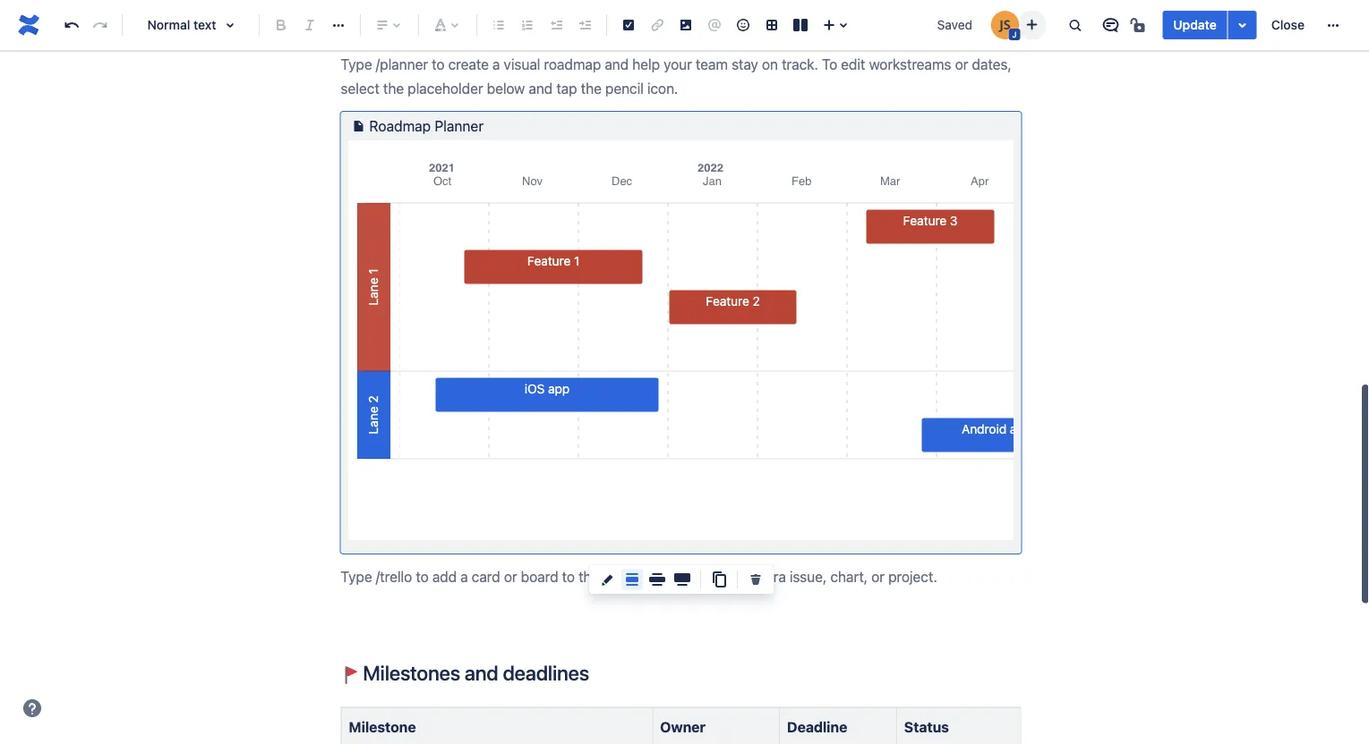 Task type: describe. For each thing, give the bounding box(es) containing it.
invite to edit image
[[1021, 14, 1043, 35]]

deadline
[[787, 720, 847, 737]]

update
[[1173, 17, 1217, 32]]

text
[[193, 17, 216, 32]]

outdent ⇧tab image
[[545, 14, 567, 36]]

bold ⌘b image
[[270, 14, 292, 36]]

copy image
[[708, 569, 730, 591]]

confluence image
[[14, 11, 43, 39]]

john smith image
[[991, 11, 1019, 39]]

edit image
[[596, 569, 618, 591]]

redo ⌘⇧z image
[[90, 14, 111, 36]]

link image
[[646, 14, 668, 36]]

and
[[465, 662, 498, 686]]

status
[[904, 720, 949, 737]]

saved
[[937, 17, 973, 32]]

table image
[[761, 14, 783, 36]]

undo ⌘z image
[[61, 14, 82, 36]]

numbered list ⌘⇧7 image
[[517, 14, 538, 36]]

action item image
[[618, 14, 639, 36]]

adjust update settings image
[[1232, 14, 1253, 36]]

milestone
[[349, 720, 416, 737]]

add image, video, or file image
[[675, 14, 697, 36]]

normal
[[147, 17, 190, 32]]

close
[[1271, 17, 1305, 32]]

milestones
[[363, 662, 460, 686]]

more image
[[1323, 14, 1344, 36]]

italic ⌘i image
[[299, 14, 321, 36]]



Task type: vqa. For each thing, say whether or not it's contained in the screenshot.
More image
yes



Task type: locate. For each thing, give the bounding box(es) containing it.
roadmap
[[369, 118, 431, 135]]

roadmap planner image
[[348, 116, 369, 137]]

go full width image
[[672, 569, 693, 591]]

deadlines
[[503, 662, 589, 686]]

confluence image
[[14, 11, 43, 39]]

mention image
[[704, 14, 725, 36]]

update button
[[1163, 11, 1227, 39]]

owner
[[660, 720, 706, 737]]

milestones and deadlines
[[359, 662, 589, 686]]

comment icon image
[[1100, 14, 1121, 36]]

remove image
[[745, 569, 766, 591]]

close button
[[1261, 11, 1315, 39]]

help image
[[21, 698, 43, 720]]

emoji image
[[732, 14, 754, 36]]

layouts image
[[790, 14, 811, 36]]

go wide image
[[646, 569, 668, 591]]

no restrictions image
[[1129, 14, 1150, 36]]

more formatting image
[[328, 14, 349, 36]]

find and replace image
[[1064, 14, 1086, 36]]

back to center image
[[621, 569, 643, 591]]

bullet list ⌘⇧8 image
[[488, 14, 509, 36]]

planner
[[435, 118, 484, 135]]

indent tab image
[[574, 14, 595, 36]]

roadmap planner
[[369, 118, 484, 135]]

:triangular_flag_on_post: image
[[341, 667, 359, 685], [341, 667, 359, 685]]

normal text button
[[130, 5, 252, 45]]

normal text
[[147, 17, 216, 32]]



